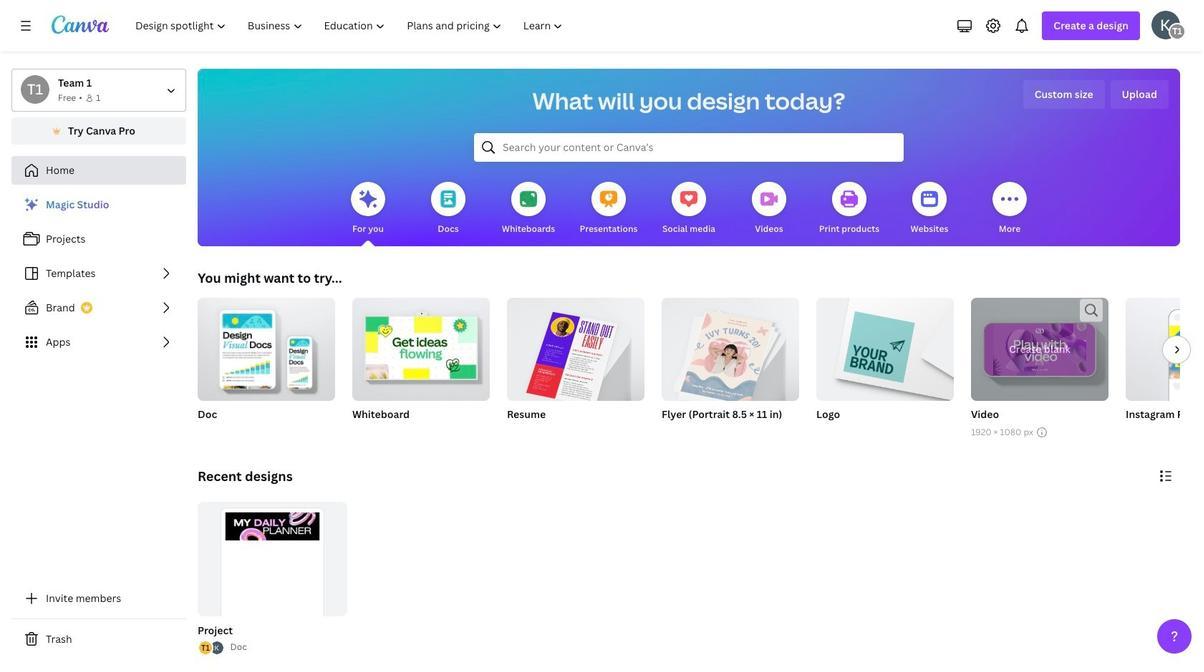 Task type: locate. For each thing, give the bounding box(es) containing it.
0 vertical spatial list
[[11, 191, 186, 357]]

team 1 image inside switch to another team "button"
[[21, 75, 49, 104]]

team 1 image
[[1169, 23, 1186, 40], [21, 75, 49, 104]]

1 vertical spatial list
[[198, 641, 225, 656]]

top level navigation element
[[126, 11, 576, 40]]

0 horizontal spatial list
[[11, 191, 186, 357]]

1 vertical spatial team 1 element
[[21, 75, 49, 104]]

0 horizontal spatial team 1 element
[[21, 75, 49, 104]]

0 horizontal spatial team 1 image
[[21, 75, 49, 104]]

Switch to another team button
[[11, 69, 186, 112]]

team 1 element inside switch to another team "button"
[[21, 75, 49, 104]]

1 vertical spatial team 1 image
[[21, 75, 49, 104]]

Search search field
[[503, 134, 875, 161]]

None search field
[[474, 133, 904, 162]]

team 1 element
[[1169, 23, 1186, 40], [21, 75, 49, 104]]

group
[[198, 292, 335, 440], [198, 292, 335, 401], [352, 292, 490, 440], [352, 292, 490, 401], [507, 292, 645, 440], [507, 292, 645, 407], [662, 292, 799, 440], [662, 292, 799, 406], [817, 298, 954, 440], [817, 298, 954, 401], [971, 298, 1109, 440], [971, 298, 1109, 401], [1126, 298, 1203, 440], [195, 502, 347, 656], [198, 502, 347, 654]]

1 horizontal spatial list
[[198, 641, 225, 656]]

list
[[11, 191, 186, 357], [198, 641, 225, 656]]

1 horizontal spatial team 1 image
[[1169, 23, 1186, 40]]

1 horizontal spatial team 1 element
[[1169, 23, 1186, 40]]



Task type: describe. For each thing, give the bounding box(es) containing it.
0 vertical spatial team 1 image
[[1169, 23, 1186, 40]]

0 vertical spatial team 1 element
[[1169, 23, 1186, 40]]

kendall parks image
[[1152, 11, 1180, 39]]



Task type: vqa. For each thing, say whether or not it's contained in the screenshot.
• Prints on standard or premium paper stock and 3 paper thicknesses
no



